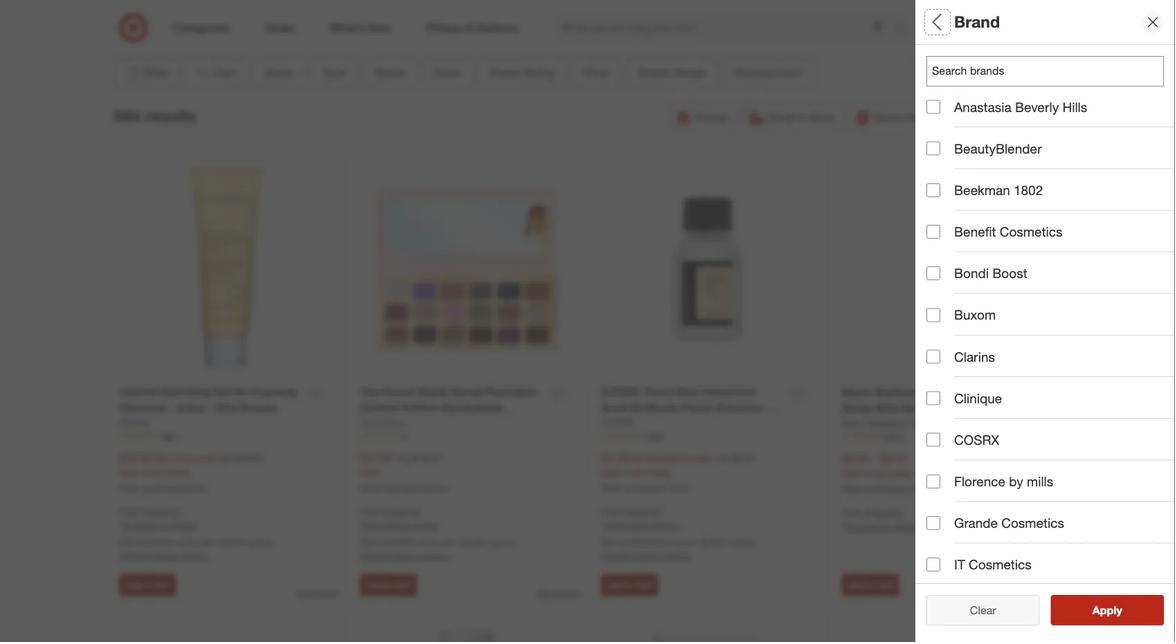 Task type: describe. For each thing, give the bounding box(es) containing it.
nearby for $24.00
[[150, 551, 180, 563]]

grande cosmetics
[[955, 516, 1065, 532]]

ends inside $5.95 ( $5.89 /fluid ounce ) reg $8.50 sale ends today when purchased online
[[623, 467, 644, 479]]

available for $27.00
[[379, 537, 416, 549]]

cosrx for cosrx travel size advanced snail 96 mucin power essence - 1.01 fl oz - ulta beauty
[[601, 386, 641, 399]]

with
[[876, 402, 899, 416]]

apply. inside free shipping * * exclusions apply.
[[895, 521, 921, 533]]

- right 'essence'
[[765, 402, 770, 415]]

results for see results
[[1101, 604, 1137, 618]]

too faced link
[[360, 416, 405, 430]]

ulta inside too faced maple syrup pancakes limited edition eyeshadow palette  - 0.68 oz - ulta beauty
[[456, 417, 477, 431]]

to for $5.95
[[626, 581, 634, 591]]

$5.89
[[634, 452, 657, 465]]

all filters dialog
[[916, 0, 1176, 643]]

- right 4.2oz at the left bottom
[[208, 402, 212, 415]]

- down 'mucin'
[[651, 417, 656, 431]]

purchased inside $24.00 ( $5.71 /ounce ) reg $30.00 sale ends today when purchased online
[[143, 483, 183, 494]]

3 nearby from the left
[[632, 551, 662, 563]]

1.01
[[601, 417, 623, 431]]

$54.00
[[413, 452, 442, 465]]

mucin
[[646, 402, 678, 415]]

cosrx inside brand dialog
[[955, 432, 1000, 448]]

bondi
[[955, 266, 989, 282]]

shop
[[768, 111, 795, 125]]

product form inside all filters dialog
[[927, 399, 1013, 415]]

add to cart for $3.50
[[849, 581, 893, 591]]

$24.00 ( $5.71 /ounce ) reg $30.00 sale ends today when purchased online
[[119, 451, 263, 494]]

cart for $54.00
[[395, 581, 411, 591]]

it cosmetics
[[955, 557, 1032, 573]]

brand inside dialog
[[955, 12, 1000, 32]]

shade range inside all filters dialog
[[927, 350, 1010, 366]]

$3.50
[[842, 452, 869, 466]]

- left 4.2oz at the left bottom
[[169, 402, 174, 415]]

Clinique checkbox
[[927, 392, 941, 406]]

shipping for $24.00 check nearby stores button exclusions apply. link
[[141, 506, 178, 518]]

boost
[[993, 266, 1028, 282]]

benefit cosmetics
[[955, 224, 1063, 240]]

skincare for mario badescu skincare facial spray with aloe, herbs and rosewater - ulta beauty
[[925, 386, 971, 400]]

exclusions apply. link for 1st check nearby stores button from the right
[[605, 521, 680, 533]]

advanced
[[703, 386, 755, 399]]

standard
[[986, 544, 1043, 560]]

exclusions apply. link for check nearby stores button associated with $27.00
[[364, 521, 439, 533]]

health
[[927, 447, 968, 463]]

1997 link
[[601, 430, 815, 442]]

6
[[403, 431, 408, 441]]

filter
[[144, 67, 168, 80]]

pancakes
[[486, 386, 537, 399]]

3 stores from the left
[[664, 551, 691, 563]]

1 horizontal spatial color button
[[927, 191, 1176, 239]]

apply
[[1093, 604, 1123, 618]]

deals button inside all filters dialog
[[927, 45, 1176, 94]]

all
[[927, 12, 946, 32]]

rosewater
[[842, 418, 899, 432]]

it
[[955, 557, 966, 573]]

add to cart button for $3.50
[[842, 575, 899, 597]]

0 vertical spatial color button
[[422, 58, 473, 89]]

0 horizontal spatial product form button
[[723, 58, 814, 89]]

benefit button
[[927, 481, 1176, 530]]

shade inside all filters dialog
[[927, 350, 966, 366]]

hydrating
[[160, 386, 211, 399]]

faced for too faced maple syrup pancakes limited edition eyeshadow palette  - 0.68 oz - ulta beauty
[[382, 386, 414, 399]]

anastasia
[[955, 99, 1012, 115]]

oz inside cosrx travel size advanced snail 96 mucin power essence - 1.01 fl oz - ulta beauty
[[636, 417, 648, 431]]

travel
[[644, 386, 674, 399]]

3 check from the left
[[601, 551, 629, 563]]

clarins hydrating gentle foaming cleanser - 4.2oz - ulta beauty link
[[119, 385, 300, 416]]

snail
[[601, 402, 627, 415]]

power
[[681, 402, 714, 415]]

available for $24.00
[[137, 537, 175, 549]]

clarins inside brand dialog
[[955, 349, 995, 365]]

spray
[[842, 402, 873, 416]]

( for $24.00
[[155, 452, 158, 465]]

beautyblender
[[955, 141, 1042, 157]]

cosrx for cosrx link
[[601, 417, 635, 429]]

- left 0.68
[[400, 417, 405, 431]]

shipping for exclusions apply. link related to check nearby stores button associated with $27.00
[[382, 506, 419, 518]]

badescu for mario badescu skincare
[[870, 418, 908, 430]]

0 horizontal spatial shade range
[[638, 67, 705, 80]]

purchased inside $5.95 ( $5.89 /fluid ounce ) reg $8.50 sale ends today when purchased online
[[625, 483, 665, 494]]

clear for clear all
[[963, 604, 990, 618]]

0 vertical spatial guest rating button
[[478, 58, 567, 89]]

free inside free shipping * * exclusions apply.
[[842, 507, 862, 519]]

mario badescu skincare
[[842, 418, 949, 430]]

0 horizontal spatial price
[[584, 67, 609, 80]]

lamar for too faced maple syrup pancakes limited edition eyeshadow palette  - 0.68 oz - ulta beauty
[[488, 537, 515, 549]]

- inside $3.50 - $8.40 sale ends today when purchased online
[[872, 452, 877, 466]]

$24.00
[[119, 451, 152, 465]]

deals inside all filters dialog
[[927, 59, 962, 75]]

see results button
[[1051, 596, 1165, 626]]

check for $24.00
[[119, 551, 147, 563]]

today inside $3.50 - $8.40 sale ends today when purchased online
[[888, 468, 913, 480]]

mario badescu skincare facial spray with aloe, herbs and rosewater - ulta beauty
[[842, 386, 1005, 432]]

0 vertical spatial color
[[434, 67, 461, 80]]

beekman 1802
[[955, 182, 1043, 198]]

cosmetics for it cosmetics
[[969, 557, 1032, 573]]

free shipping * * exclusions apply. not available at austin south lamar check nearby stores for $27.00
[[360, 506, 515, 563]]

0 horizontal spatial deals
[[266, 67, 293, 80]]

584 results
[[114, 107, 196, 126]]

0 vertical spatial shade range button
[[626, 58, 717, 89]]

apply button
[[1051, 596, 1165, 626]]

too faced
[[360, 417, 405, 429]]

herbs
[[932, 402, 963, 416]]

sale inside $3.50 - $8.40 sale ends today when purchased online
[[842, 468, 861, 480]]

9227 link
[[842, 431, 1056, 443]]

not for $27.00
[[360, 537, 376, 549]]

too for too faced maple syrup pancakes limited edition eyeshadow palette  - 0.68 oz - ulta beauty
[[360, 386, 379, 399]]

store
[[809, 111, 835, 125]]

cosrx link
[[601, 416, 635, 430]]

free shipping * * exclusions apply.
[[842, 507, 921, 533]]

online inside $24.00 ( $5.71 /ounce ) reg $30.00 sale ends today when purchased online
[[185, 483, 207, 494]]

product inside all filters dialog
[[927, 399, 977, 415]]

syrup
[[452, 386, 483, 399]]

/ounce
[[181, 452, 211, 465]]

$5.95 ( $5.89 /fluid ounce ) reg $8.50 sale ends today when purchased online
[[601, 451, 754, 494]]

brand dialog
[[916, 0, 1176, 643]]

exclusions apply. link for $24.00 check nearby stores button
[[123, 521, 198, 533]]

grande
[[955, 516, 998, 532]]

sale inside $5.95 ( $5.89 /fluid ounce ) reg $8.50 sale ends today when purchased online
[[601, 467, 620, 479]]

shipping button
[[983, 103, 1062, 133]]

guest rating inside all filters dialog
[[927, 253, 1008, 269]]

exclusions apply. link left grande cosmetics checkbox
[[846, 521, 921, 533]]

mario for mario badescu skincare
[[842, 418, 867, 430]]

pickup
[[695, 111, 728, 125]]

96
[[630, 402, 643, 415]]

0 vertical spatial rating
[[523, 67, 555, 80]]

delivery
[[929, 111, 969, 125]]

cleanser
[[119, 402, 166, 415]]

3 austin from the left
[[671, 537, 698, 549]]

too for too faced
[[360, 417, 376, 429]]

hills
[[1063, 99, 1088, 115]]

product form button inside all filters dialog
[[927, 384, 1176, 433]]

3 check nearby stores button from the left
[[601, 550, 691, 564]]

essence
[[717, 402, 762, 415]]

add for $24.00
[[125, 581, 141, 591]]

when inside $24.00 ( $5.71 /ounce ) reg $30.00 sale ends today when purchased online
[[119, 483, 141, 494]]

when inside $27.00 reg $54.00 sale when purchased online
[[360, 483, 382, 494]]

0 horizontal spatial type
[[322, 67, 346, 80]]

ends inside $24.00 ( $5.71 /ounce ) reg $30.00 sale ends today when purchased online
[[141, 467, 162, 479]]

sponsored for clarins hydrating gentle foaming cleanser - 4.2oz - ulta beauty
[[297, 590, 338, 600]]

shipping for exclusions apply. link for 1st check nearby stores button from the right
[[623, 506, 660, 518]]

1802
[[1014, 182, 1043, 198]]

check for $27.00
[[360, 551, 388, 563]]

sort button
[[184, 58, 248, 89]]

price inside all filters dialog
[[927, 302, 959, 318]]

0 horizontal spatial guest
[[490, 67, 520, 80]]

0 vertical spatial price button
[[572, 58, 621, 89]]

same
[[875, 111, 903, 125]]

price button inside all filters dialog
[[927, 287, 1176, 336]]

Beekman 1802 checkbox
[[927, 183, 941, 197]]

IT Cosmetics checkbox
[[927, 558, 941, 572]]

shipping
[[1009, 111, 1053, 125]]

add to cart for $27.00
[[366, 581, 411, 591]]

clear for clear
[[970, 604, 997, 618]]

ulta inside clarins hydrating gentle foaming cleanser - 4.2oz - ulta beauty
[[215, 402, 237, 415]]

clear all button
[[927, 596, 1040, 626]]

shop in store button
[[743, 103, 844, 133]]

3 available from the left
[[620, 537, 657, 549]]

1 vertical spatial shade range button
[[927, 336, 1176, 384]]

purchased inside $3.50 - $8.40 sale ends today when purchased online
[[866, 484, 906, 495]]

0 vertical spatial guest rating
[[490, 67, 555, 80]]

results for 584 results
[[145, 107, 196, 126]]

search
[[888, 22, 921, 36]]

apply. for $24.00 check nearby stores button
[[172, 521, 198, 533]]

sort
[[215, 67, 236, 80]]

bondi boost
[[955, 266, 1028, 282]]

4.2oz
[[177, 402, 205, 415]]

0 vertical spatial form
[[777, 67, 802, 80]]

shipping inside free shipping * * exclusions apply.
[[864, 507, 901, 519]]

COSRX checkbox
[[927, 433, 941, 447]]

1 horizontal spatial brand button
[[927, 142, 1176, 191]]

reg inside $5.95 ( $5.89 /fluid ounce ) reg $8.50 sale ends today when purchased online
[[714, 452, 728, 465]]

cosrx travel size advanced snail 96 mucin power essence - 1.01 fl oz - ulta beauty link
[[601, 385, 782, 431]]

health facts
[[927, 447, 1005, 463]]

3 lamar from the left
[[729, 537, 756, 549]]

/fluid
[[657, 452, 679, 465]]

all filters
[[927, 12, 993, 32]]

facts
[[971, 447, 1005, 463]]

same day delivery
[[875, 111, 969, 125]]

south for $24.00
[[218, 537, 244, 549]]

all
[[993, 604, 1004, 618]]

Anastasia Beverly Hills checkbox
[[927, 100, 941, 114]]

0 horizontal spatial brand button
[[363, 58, 417, 89]]

865 link
[[119, 430, 333, 442]]

0.68
[[408, 417, 430, 431]]

range inside all filters dialog
[[970, 350, 1010, 366]]

cart for $8.40
[[877, 581, 893, 591]]

$27.00
[[360, 451, 393, 465]]

too faced maple syrup pancakes limited edition eyeshadow palette  - 0.68 oz - ulta beauty link
[[360, 385, 541, 431]]

3 not from the left
[[601, 537, 617, 549]]

$30.00
[[234, 452, 263, 465]]

Bondi Boost checkbox
[[927, 267, 941, 281]]

by
[[1010, 474, 1024, 490]]

advertisement region
[[172, 0, 1003, 33]]



Task type: locate. For each thing, give the bounding box(es) containing it.
0 vertical spatial skincare
[[925, 386, 971, 400]]

to for $24.00
[[143, 581, 151, 591]]

1 horizontal spatial check
[[360, 551, 388, 563]]

form right herbs
[[980, 399, 1013, 415]]

fl
[[626, 417, 633, 431]]

1 horizontal spatial lamar
[[488, 537, 515, 549]]

$27.00 reg $54.00 sale when purchased online
[[360, 451, 448, 494]]

ulta down the 'gentle'
[[215, 402, 237, 415]]

1 vertical spatial brand
[[375, 67, 405, 80]]

brand
[[955, 12, 1000, 32], [375, 67, 405, 80], [927, 156, 965, 172]]

- down the aloe, on the bottom right of page
[[902, 418, 907, 432]]

ends inside $3.50 - $8.40 sale ends today when purchased online
[[864, 468, 885, 480]]

exclusions apply. link down $5.95 ( $5.89 /fluid ounce ) reg $8.50 sale ends today when purchased online
[[605, 521, 680, 533]]

beauty inside clarins hydrating gentle foaming cleanser - 4.2oz - ulta beauty
[[240, 402, 277, 415]]

2 check nearby stores button from the left
[[360, 550, 450, 564]]

1 vertical spatial mario
[[842, 418, 867, 430]]

4 to from the left
[[867, 581, 875, 591]]

1 check nearby stores button from the left
[[119, 550, 209, 564]]

shipping down $27.00 reg $54.00 sale when purchased online at the bottom left of page
[[382, 506, 419, 518]]

1 sponsored from the left
[[297, 590, 338, 600]]

to for $27.00
[[385, 581, 393, 591]]

add to cart for $24.00
[[125, 581, 170, 591]]

2 south from the left
[[459, 537, 485, 549]]

badescu
[[876, 386, 922, 400], [870, 418, 908, 430]]

price down advertisement region
[[584, 67, 609, 80]]

3 to from the left
[[626, 581, 634, 591]]

price
[[584, 67, 609, 80], [927, 302, 959, 318]]

1 horizontal spatial check nearby stores button
[[360, 550, 450, 564]]

shipping
[[141, 506, 178, 518], [382, 506, 419, 518], [623, 506, 660, 518], [864, 507, 901, 519]]

( right $24.00
[[155, 452, 158, 465]]

0 horizontal spatial ends
[[141, 467, 162, 479]]

brand inside all filters dialog
[[927, 156, 965, 172]]

1 horizontal spatial rating
[[968, 253, 1008, 269]]

apply. down $5.95 ( $5.89 /fluid ounce ) reg $8.50 sale ends today when purchased online
[[654, 521, 680, 533]]

3 reg from the left
[[714, 452, 728, 465]]

today inside $24.00 ( $5.71 /ounce ) reg $30.00 sale ends today when purchased online
[[165, 467, 189, 479]]

cosrx travel size advanced snail 96 mucin power essence - 1.01 fl oz - ulta beauty image
[[601, 163, 815, 377], [601, 163, 815, 377]]

sale down $3.50
[[842, 468, 861, 480]]

gentle
[[214, 386, 248, 399]]

deals up anastasia beverly hills checkbox
[[927, 59, 962, 75]]

0 horizontal spatial color button
[[422, 58, 473, 89]]

4 add to cart from the left
[[849, 581, 893, 591]]

oz inside too faced maple syrup pancakes limited edition eyeshadow palette  - 0.68 oz - ulta beauty
[[433, 417, 445, 431]]

2 free shipping * * exclusions apply. not available at austin south lamar check nearby stores from the left
[[360, 506, 515, 563]]

3 add to cart button from the left
[[601, 575, 658, 597]]

1 vertical spatial product form
[[927, 399, 1013, 415]]

clarins
[[955, 349, 995, 365], [119, 386, 156, 399], [119, 417, 149, 429]]

add to cart button
[[119, 575, 176, 597], [360, 575, 417, 597], [601, 575, 658, 597], [842, 575, 899, 597]]

badescu up with
[[876, 386, 922, 400]]

beauty down foaming
[[240, 402, 277, 415]]

0 horizontal spatial product
[[735, 67, 774, 80]]

0 horizontal spatial color
[[434, 67, 461, 80]]

beauty down eyeshadow
[[480, 417, 517, 431]]

2 add to cart button from the left
[[360, 575, 417, 597]]

add to cart button for $27.00
[[360, 575, 417, 597]]

mario for mario badescu skincare facial spray with aloe, herbs and rosewater - ulta beauty
[[842, 386, 873, 400]]

0 horizontal spatial (
[[155, 452, 158, 465]]

0 vertical spatial benefit
[[955, 224, 996, 240]]

aloe,
[[902, 402, 928, 416]]

( inside $5.95 ( $5.89 /fluid ounce ) reg $8.50 sale ends today when purchased online
[[631, 452, 634, 465]]

2 ) from the left
[[708, 452, 711, 465]]

results inside button
[[1101, 604, 1137, 618]]

add for $5.95
[[608, 581, 623, 591]]

south
[[218, 537, 244, 549], [459, 537, 485, 549], [701, 537, 726, 549]]

1 austin from the left
[[189, 537, 216, 549]]

ulta down the aloe, on the bottom right of page
[[910, 418, 931, 432]]

1 vertical spatial type
[[927, 108, 956, 124]]

( inside $24.00 ( $5.71 /ounce ) reg $30.00 sale ends today when purchased online
[[155, 452, 158, 465]]

search button
[[888, 12, 921, 46]]

maple
[[417, 386, 449, 399]]

stores for $24.00
[[182, 551, 209, 563]]

1997
[[644, 431, 663, 441]]

deals button right the sort
[[254, 58, 305, 89]]

nearby
[[150, 551, 180, 563], [391, 551, 421, 563], [632, 551, 662, 563]]

1 nearby from the left
[[150, 551, 180, 563]]

sale down $24.00
[[119, 467, 138, 479]]

0 horizontal spatial check nearby stores button
[[119, 550, 209, 564]]

ends
[[141, 467, 162, 479], [623, 467, 644, 479], [864, 468, 885, 480]]

1 horizontal spatial color
[[927, 205, 961, 221]]

1 ) from the left
[[211, 452, 214, 465]]

2 vertical spatial cosmetics
[[969, 557, 1032, 573]]

1 vertical spatial type button
[[927, 94, 1176, 142]]

in
[[798, 111, 806, 125]]

Buxom checkbox
[[927, 308, 941, 322]]

add to cart button for $24.00
[[119, 575, 176, 597]]

product form up shop
[[735, 67, 802, 80]]

2 ( from the left
[[631, 452, 634, 465]]

beauty down herbs
[[934, 418, 972, 432]]

1 vertical spatial clarins
[[119, 386, 156, 399]]

sale
[[119, 467, 138, 479], [360, 467, 379, 479], [601, 467, 620, 479], [842, 468, 861, 480]]

1 horizontal spatial oz
[[636, 417, 648, 431]]

1 horizontal spatial south
[[459, 537, 485, 549]]

0 horizontal spatial rating
[[523, 67, 555, 80]]

(
[[155, 452, 158, 465], [631, 452, 634, 465]]

2 horizontal spatial at
[[660, 537, 668, 549]]

add to cart
[[125, 581, 170, 591], [366, 581, 411, 591], [608, 581, 652, 591], [849, 581, 893, 591]]

beauty inside mario badescu skincare facial spray with aloe, herbs and rosewater - ulta beauty
[[934, 418, 972, 432]]

mario badescu skincare facial spray with aloe, herbs and rosewater - ulta beauty link
[[842, 385, 1024, 432]]

sale down $27.00
[[360, 467, 379, 479]]

online up grande cosmetics checkbox
[[908, 484, 930, 495]]

shipping down $3.50 - $8.40 sale ends today when purchased online
[[864, 507, 901, 519]]

deals
[[927, 59, 962, 75], [266, 67, 293, 80]]

*
[[178, 506, 181, 518], [419, 506, 423, 518], [660, 506, 664, 518], [901, 507, 905, 519], [119, 521, 123, 533], [360, 521, 364, 533], [601, 521, 605, 533], [842, 521, 846, 533]]

1 vertical spatial results
[[1101, 604, 1137, 618]]

1 horizontal spatial austin
[[430, 537, 457, 549]]

) inside $24.00 ( $5.71 /ounce ) reg $30.00 sale ends today when purchased online
[[211, 452, 214, 465]]

1 horizontal spatial product form
[[927, 399, 1013, 415]]

clear
[[963, 604, 990, 618], [970, 604, 997, 618]]

1 oz from the left
[[433, 417, 445, 431]]

cosrx inside cosrx travel size advanced snail 96 mucin power essence - 1.01 fl oz - ulta beauty
[[601, 386, 641, 399]]

free for $24.00 check nearby stores button exclusions apply. link
[[119, 506, 138, 518]]

0 horizontal spatial austin
[[189, 537, 216, 549]]

0 horizontal spatial form
[[777, 67, 802, 80]]

0 vertical spatial type button
[[311, 58, 358, 89]]

1 horizontal spatial price
[[927, 302, 959, 318]]

add for $27.00
[[366, 581, 382, 591]]

free for exclusions apply. link related to check nearby stores button associated with $27.00
[[360, 506, 379, 518]]

free down $3.50 - $8.40 sale ends today when purchased online
[[842, 507, 862, 519]]

0 vertical spatial product form
[[735, 67, 802, 80]]

1 horizontal spatial product form button
[[927, 384, 1176, 433]]

3 free shipping * * exclusions apply. not available at austin south lamar check nearby stores from the left
[[601, 506, 756, 563]]

clear left all
[[963, 604, 990, 618]]

shade up pickup 'button'
[[638, 67, 670, 80]]

0 vertical spatial price
[[584, 67, 609, 80]]

online inside $5.95 ( $5.89 /fluid ounce ) reg $8.50 sale ends today when purchased online
[[667, 483, 689, 494]]

1 vertical spatial rating
[[968, 253, 1008, 269]]

anastasia beverly hills
[[955, 99, 1088, 115]]

2 too from the top
[[360, 417, 376, 429]]

online down /ounce
[[185, 483, 207, 494]]

cosrx travel size advanced snail 96 mucin power essence - 1.01 fl oz - ulta beauty
[[601, 386, 770, 431]]

clear inside clear button
[[970, 604, 997, 618]]

2 add from the left
[[366, 581, 382, 591]]

faced up 6
[[378, 417, 405, 429]]

form inside all filters dialog
[[980, 399, 1013, 415]]

when inside $5.95 ( $5.89 /fluid ounce ) reg $8.50 sale ends today when purchased online
[[601, 483, 623, 494]]

2 horizontal spatial nearby
[[632, 551, 662, 563]]

clarins up facial
[[955, 349, 995, 365]]

1 clear from the left
[[963, 604, 990, 618]]

1 vertical spatial brand button
[[927, 142, 1176, 191]]

mario down the spray
[[842, 418, 867, 430]]

available
[[137, 537, 175, 549], [379, 537, 416, 549], [620, 537, 657, 549]]

tula skincare 24-7 moisture hydrating day & night cream - ulta beauty image
[[842, 620, 1056, 643], [842, 620, 1056, 643]]

exclusions apply. link down $27.00 reg $54.00 sale when purchased online at the bottom left of page
[[364, 521, 439, 533]]

1 stores from the left
[[182, 551, 209, 563]]

1 vertical spatial skincare
[[911, 418, 949, 430]]

faced for too faced
[[378, 417, 405, 429]]

2 stores from the left
[[423, 551, 450, 563]]

0 vertical spatial product form button
[[723, 58, 814, 89]]

1 horizontal spatial shade
[[927, 350, 966, 366]]

- down eyeshadow
[[448, 417, 453, 431]]

south for $27.00
[[459, 537, 485, 549]]

exclusions apply. link down $24.00 ( $5.71 /ounce ) reg $30.00 sale ends today when purchased online
[[123, 521, 198, 533]]

ends down $24.00
[[141, 467, 162, 479]]

0 vertical spatial range
[[673, 67, 705, 80]]

0 horizontal spatial check
[[119, 551, 147, 563]]

price button down advertisement region
[[572, 58, 621, 89]]

1 add from the left
[[125, 581, 141, 591]]

online inside $3.50 - $8.40 sale ends today when purchased online
[[908, 484, 930, 495]]

austin for $27.00
[[430, 537, 457, 549]]

cosrx
[[601, 386, 641, 399], [601, 417, 635, 429], [955, 432, 1000, 448]]

Florence by mills checkbox
[[927, 475, 941, 489]]

badescu up 9227
[[870, 418, 908, 430]]

0 vertical spatial results
[[145, 107, 196, 126]]

filters
[[950, 12, 993, 32]]

purchased up free shipping * * exclusions apply.
[[866, 484, 906, 495]]

1 vertical spatial range
[[970, 350, 1010, 366]]

clear inside clear all button
[[963, 604, 990, 618]]

1 horizontal spatial stores
[[423, 551, 450, 563]]

1 vertical spatial color button
[[927, 191, 1176, 239]]

1 vertical spatial guest rating button
[[927, 239, 1176, 287]]

2 available from the left
[[379, 537, 416, 549]]

2 horizontal spatial austin
[[671, 537, 698, 549]]

sale down $5.95
[[601, 467, 620, 479]]

mario up the spray
[[842, 386, 873, 400]]

2 horizontal spatial check
[[601, 551, 629, 563]]

at for $27.00
[[419, 537, 427, 549]]

shade up clinique option on the bottom of the page
[[927, 350, 966, 366]]

0 horizontal spatial range
[[673, 67, 705, 80]]

3 add to cart from the left
[[608, 581, 652, 591]]

reg inside $27.00 reg $54.00 sale when purchased online
[[396, 452, 410, 465]]

add for $3.50
[[849, 581, 864, 591]]

1 horizontal spatial ends
[[623, 467, 644, 479]]

0 vertical spatial brand button
[[363, 58, 417, 89]]

) inside $5.95 ( $5.89 /fluid ounce ) reg $8.50 sale ends today when purchased online
[[708, 452, 711, 465]]

9227
[[885, 432, 904, 442]]

1 too from the top
[[360, 386, 379, 399]]

0 vertical spatial product
[[735, 67, 774, 80]]

range up pickup 'button'
[[673, 67, 705, 80]]

clarins for "clarins" link
[[119, 417, 149, 429]]

0 horizontal spatial deals button
[[254, 58, 305, 89]]

cosmetics for grande cosmetics
[[1002, 516, 1065, 532]]

( right $5.95
[[631, 452, 634, 465]]

clarins hydrating gentle foaming cleanser - 4.2oz - ulta beauty image
[[119, 163, 333, 377], [119, 163, 333, 377]]

1 cart from the left
[[154, 581, 170, 591]]

BeautyBlender checkbox
[[927, 142, 941, 156]]

purchased down $5.71
[[143, 483, 183, 494]]

results right see
[[1101, 604, 1137, 618]]

at for $24.00
[[178, 537, 186, 549]]

online
[[185, 483, 207, 494], [426, 483, 448, 494], [667, 483, 689, 494], [908, 484, 930, 495]]

sponsored
[[297, 590, 338, 600], [538, 590, 579, 600]]

health facts button
[[927, 433, 1176, 481]]

same day delivery button
[[849, 103, 978, 133]]

too
[[360, 386, 379, 399], [360, 417, 376, 429]]

type inside all filters dialog
[[927, 108, 956, 124]]

2 cart from the left
[[395, 581, 411, 591]]

ounce
[[682, 452, 708, 465]]

1 vertical spatial guest
[[927, 253, 964, 269]]

eyeshadow
[[442, 402, 503, 415]]

cosmetics up standard
[[1002, 516, 1065, 532]]

None text field
[[927, 56, 1165, 87]]

ends down $8.40
[[864, 468, 885, 480]]

free for exclusions apply. link for 1st check nearby stores button from the right
[[601, 506, 621, 518]]

benefit for benefit cosmetics
[[955, 224, 996, 240]]

not for $24.00
[[119, 537, 135, 549]]

1 horizontal spatial deals button
[[927, 45, 1176, 94]]

skincare up herbs
[[925, 386, 971, 400]]

1 south from the left
[[218, 537, 244, 549]]

ulta inside mario badescu skincare facial spray with aloe, herbs and rosewater - ulta beauty
[[910, 418, 931, 432]]

1 to from the left
[[143, 581, 151, 591]]

reg left $8.50
[[714, 452, 728, 465]]

to for $3.50
[[867, 581, 875, 591]]

apply. left grande cosmetics checkbox
[[895, 521, 921, 533]]

4 add to cart button from the left
[[842, 575, 899, 597]]

form up the shop in store button
[[777, 67, 802, 80]]

0 vertical spatial shade
[[638, 67, 670, 80]]

today down $5.71
[[165, 467, 189, 479]]

2 austin from the left
[[430, 537, 457, 549]]

rating inside all filters dialog
[[968, 253, 1008, 269]]

too inside too faced maple syrup pancakes limited edition eyeshadow palette  - 0.68 oz - ulta beauty
[[360, 386, 379, 399]]

0 vertical spatial faced
[[382, 386, 414, 399]]

1 vertical spatial color
[[927, 205, 961, 221]]

skincare inside mario badescu skincare facial spray with aloe, herbs and rosewater - ulta beauty
[[925, 386, 971, 400]]

2 lamar from the left
[[488, 537, 515, 549]]

1 horizontal spatial shade range button
[[927, 336, 1176, 384]]

exclusions apply. link
[[123, 521, 198, 533], [364, 521, 439, 533], [605, 521, 680, 533], [846, 521, 921, 533]]

0 vertical spatial brand
[[955, 12, 1000, 32]]

0 horizontal spatial at
[[178, 537, 186, 549]]

0 vertical spatial guest
[[490, 67, 520, 80]]

apply. for check nearby stores button associated with $27.00
[[413, 521, 439, 533]]

2 horizontal spatial lamar
[[729, 537, 756, 549]]

add to cart button for $5.95
[[601, 575, 658, 597]]

584
[[114, 107, 141, 126]]

0 horizontal spatial not
[[119, 537, 135, 549]]

today down $8.40
[[888, 468, 913, 480]]

2 add to cart from the left
[[366, 581, 411, 591]]

benefit up grande cosmetics checkbox
[[927, 496, 971, 512]]

when down $5.95
[[601, 483, 623, 494]]

apply. for 1st check nearby stores button from the right
[[654, 521, 680, 533]]

3 add from the left
[[608, 581, 623, 591]]

clear all
[[963, 604, 1004, 618]]

reg inside $24.00 ( $5.71 /ounce ) reg $30.00 sale ends today when purchased online
[[217, 452, 231, 465]]

shade range up pickup 'button'
[[638, 67, 705, 80]]

oz
[[433, 417, 445, 431], [636, 417, 648, 431]]

austin for $24.00
[[189, 537, 216, 549]]

mario inside mario badescu skincare facial spray with aloe, herbs and rosewater - ulta beauty
[[842, 386, 873, 400]]

0 vertical spatial too
[[360, 386, 379, 399]]

free down $27.00 reg $54.00 sale when purchased online at the bottom left of page
[[360, 506, 379, 518]]

1 vertical spatial price
[[927, 302, 959, 318]]

2 not from the left
[[360, 537, 376, 549]]

facial
[[974, 386, 1005, 400]]

0 horizontal spatial guest rating
[[490, 67, 555, 80]]

0 horizontal spatial today
[[165, 467, 189, 479]]

purchased down $5.89 in the bottom right of the page
[[625, 483, 665, 494]]

shade range
[[638, 67, 705, 80], [927, 350, 1010, 366]]

deals right the sort
[[266, 67, 293, 80]]

shade
[[638, 67, 670, 80], [927, 350, 966, 366]]

3 cart from the left
[[636, 581, 652, 591]]

skincare up cosrx option
[[911, 418, 949, 430]]

3 south from the left
[[701, 537, 726, 549]]

2 to from the left
[[385, 581, 393, 591]]

clarins for clarins hydrating gentle foaming cleanser - 4.2oz - ulta beauty
[[119, 386, 156, 399]]

when down $24.00
[[119, 483, 141, 494]]

austin
[[189, 537, 216, 549], [430, 537, 457, 549], [671, 537, 698, 549]]

check nearby stores button
[[119, 550, 209, 564], [360, 550, 450, 564], [601, 550, 691, 564]]

none text field inside brand dialog
[[927, 56, 1165, 87]]

apply. down $27.00 reg $54.00 sale when purchased online at the bottom left of page
[[413, 521, 439, 533]]

badescu inside "mario badescu skincare" link
[[870, 418, 908, 430]]

mario badescu skincare facial spray with aloe, herbs and rosewater - ulta beauty image
[[842, 163, 1056, 377], [842, 163, 1056, 377]]

to
[[143, 581, 151, 591], [385, 581, 393, 591], [626, 581, 634, 591], [867, 581, 875, 591]]

faced inside too faced maple syrup pancakes limited edition eyeshadow palette  - 0.68 oz - ulta beauty
[[382, 386, 414, 399]]

1 lamar from the left
[[247, 537, 274, 549]]

guest inside all filters dialog
[[927, 253, 964, 269]]

Clarins checkbox
[[927, 350, 941, 364]]

1 vertical spatial faced
[[378, 417, 405, 429]]

1 horizontal spatial sponsored
[[538, 590, 579, 600]]

when inside $3.50 - $8.40 sale ends today when purchased online
[[842, 484, 864, 495]]

1 horizontal spatial guest
[[927, 253, 964, 269]]

2 at from the left
[[419, 537, 427, 549]]

0 horizontal spatial available
[[137, 537, 175, 549]]

1 free shipping * * exclusions apply. not available at austin south lamar check nearby stores from the left
[[119, 506, 274, 563]]

$5.95
[[601, 451, 628, 465]]

2 horizontal spatial stores
[[664, 551, 691, 563]]

type button
[[311, 58, 358, 89], [927, 94, 1176, 142]]

Grande Cosmetics checkbox
[[927, 517, 941, 531]]

too faced maple syrup pancakes limited edition eyeshadow palette  - 0.68 oz - ulta beauty image
[[360, 163, 574, 377], [360, 163, 574, 377]]

and
[[966, 402, 986, 416]]

2 mario from the top
[[842, 418, 867, 430]]

today inside $5.95 ( $5.89 /fluid ounce ) reg $8.50 sale ends today when purchased online
[[647, 467, 671, 479]]

free down $24.00
[[119, 506, 138, 518]]

when down $3.50
[[842, 484, 864, 495]]

2 sponsored from the left
[[538, 590, 579, 600]]

What can we help you find? suggestions appear below search field
[[552, 12, 897, 43]]

cart for $5.71
[[154, 581, 170, 591]]

cosrx down the snail
[[601, 417, 635, 429]]

rating
[[523, 67, 555, 80], [968, 253, 1008, 269]]

check nearby stores button for $24.00
[[119, 550, 209, 564]]

add to cart for $5.95
[[608, 581, 652, 591]]

buxom
[[955, 307, 996, 323]]

1 ( from the left
[[155, 452, 158, 465]]

sale inside $27.00 reg $54.00 sale when purchased online
[[360, 467, 379, 479]]

sponsored for too faced maple syrup pancakes limited edition eyeshadow palette  - 0.68 oz - ulta beauty
[[538, 590, 579, 600]]

cosmetics for benefit cosmetics
[[1000, 224, 1063, 240]]

purchased inside $27.00 reg $54.00 sale when purchased online
[[384, 483, 424, 494]]

- inside mario badescu skincare facial spray with aloe, herbs and rosewater - ulta beauty
[[902, 418, 907, 432]]

clarins inside clarins hydrating gentle foaming cleanser - 4.2oz - ulta beauty
[[119, 386, 156, 399]]

0 horizontal spatial shade
[[638, 67, 670, 80]]

too down limited
[[360, 417, 376, 429]]

mario badescu skincare drying lotion - 1 fl oz - ulta beauty image
[[360, 620, 574, 643], [360, 620, 574, 643]]

cosrx down and
[[955, 432, 1000, 448]]

2 horizontal spatial not
[[601, 537, 617, 549]]

reg down 6
[[396, 452, 410, 465]]

purchased
[[143, 483, 183, 494], [384, 483, 424, 494], [625, 483, 665, 494], [866, 484, 906, 495]]

1 horizontal spatial free shipping * * exclusions apply. not available at austin south lamar check nearby stores
[[360, 506, 515, 563]]

benefit for benefit
[[927, 496, 971, 512]]

ends down $5.89 in the bottom right of the page
[[623, 467, 644, 479]]

cosrx up the snail
[[601, 386, 641, 399]]

1 horizontal spatial nearby
[[391, 551, 421, 563]]

purchased down $54.00
[[384, 483, 424, 494]]

sale inside $24.00 ( $5.71 /ounce ) reg $30.00 sale ends today when purchased online
[[119, 467, 138, 479]]

stores
[[182, 551, 209, 563], [423, 551, 450, 563], [664, 551, 691, 563]]

oz right 0.68
[[433, 417, 445, 431]]

1 at from the left
[[178, 537, 186, 549]]

color inside all filters dialog
[[927, 205, 961, 221]]

benefit inside brand dialog
[[955, 224, 996, 240]]

cosmetics down 1802 on the right of the page
[[1000, 224, 1063, 240]]

2 horizontal spatial today
[[888, 468, 913, 480]]

clinique
[[955, 391, 1003, 407]]

2 nearby from the left
[[391, 551, 421, 563]]

ulta inside cosrx travel size advanced snail 96 mucin power essence - 1.01 fl oz - ulta beauty
[[659, 417, 680, 431]]

shade range up facial
[[927, 350, 1010, 366]]

size
[[677, 386, 699, 399]]

online down the /fluid
[[667, 483, 689, 494]]

( for $5.95
[[631, 452, 634, 465]]

benefit inside button
[[927, 496, 971, 512]]

cart for $5.89
[[636, 581, 652, 591]]

4 add from the left
[[849, 581, 864, 591]]

when down $27.00
[[360, 483, 382, 494]]

Benefit Cosmetics checkbox
[[927, 225, 941, 239]]

beverly
[[1016, 99, 1059, 115]]

1 vertical spatial cosrx
[[601, 417, 635, 429]]

limited
[[360, 402, 399, 415]]

lamar for clarins hydrating gentle foaming cleanser - 4.2oz - ulta beauty
[[247, 537, 274, 549]]

range up facial
[[970, 350, 1010, 366]]

price down bondi boost checkbox
[[927, 302, 959, 318]]

1 vertical spatial shade range
[[927, 350, 1010, 366]]

4 cart from the left
[[877, 581, 893, 591]]

1 not from the left
[[119, 537, 135, 549]]

too faced maple syrup pancakes limited edition eyeshadow palette  - 0.68 oz - ulta beauty
[[360, 386, 537, 431]]

apply. down $24.00 ( $5.71 /ounce ) reg $30.00 sale ends today when purchased online
[[172, 521, 198, 533]]

1 reg from the left
[[217, 452, 231, 465]]

1 add to cart from the left
[[125, 581, 170, 591]]

1 available from the left
[[137, 537, 175, 549]]

see
[[1078, 604, 1098, 618]]

exclusions inside free shipping * * exclusions apply.
[[846, 521, 892, 533]]

skincare for mario badescu skincare
[[911, 418, 949, 430]]

1 vertical spatial shade
[[927, 350, 966, 366]]

palette
[[360, 417, 397, 431]]

mario inside "mario badescu skincare" link
[[842, 418, 867, 430]]

0 horizontal spatial lamar
[[247, 537, 274, 549]]

price button down boost
[[927, 287, 1176, 336]]

today down the /fluid
[[647, 467, 671, 479]]

brand button
[[363, 58, 417, 89], [927, 142, 1176, 191]]

clear down it cosmetics
[[970, 604, 997, 618]]

clarins down cleanser
[[119, 417, 149, 429]]

beauty down power
[[683, 417, 720, 431]]

form
[[777, 67, 802, 80], [980, 399, 1013, 415]]

wellness standard button
[[927, 530, 1176, 578]]

free shipping * * exclusions apply. not available at austin south lamar check nearby stores for $24.00
[[119, 506, 274, 563]]

today
[[165, 467, 189, 479], [647, 467, 671, 479], [888, 468, 913, 480]]

nearby for $27.00
[[391, 551, 421, 563]]

0 vertical spatial badescu
[[876, 386, 922, 400]]

online inside $27.00 reg $54.00 sale when purchased online
[[426, 483, 448, 494]]

benefit right benefit cosmetics checkbox
[[955, 224, 996, 240]]

reg
[[217, 452, 231, 465], [396, 452, 410, 465], [714, 452, 728, 465]]

results right 584 on the top
[[145, 107, 196, 126]]

1 horizontal spatial not
[[360, 537, 376, 549]]

2 clear from the left
[[970, 604, 997, 618]]

beauty inside cosrx travel size advanced snail 96 mucin power essence - 1.01 fl oz - ulta beauty
[[683, 417, 720, 431]]

) down 1997 link
[[708, 452, 711, 465]]

2 horizontal spatial available
[[620, 537, 657, 549]]

badescu for mario badescu skincare facial spray with aloe, herbs and rosewater - ulta beauty
[[876, 386, 922, 400]]

2 oz from the left
[[636, 417, 648, 431]]

too up limited
[[360, 386, 379, 399]]

clarins re-move cleansing gel - 4.5oz - ulta beauty image
[[601, 620, 815, 643], [601, 620, 815, 643]]

clarins link
[[119, 416, 149, 430]]

2 check from the left
[[360, 551, 388, 563]]

shade range button
[[626, 58, 717, 89], [927, 336, 1176, 384]]

beauty inside too faced maple syrup pancakes limited edition eyeshadow palette  - 0.68 oz - ulta beauty
[[480, 417, 517, 431]]

1 check from the left
[[119, 551, 147, 563]]

add
[[125, 581, 141, 591], [366, 581, 382, 591], [608, 581, 623, 591], [849, 581, 864, 591]]

clarins up cleanser
[[119, 386, 156, 399]]

3 at from the left
[[660, 537, 668, 549]]

badescu inside mario badescu skincare facial spray with aloe, herbs and rosewater - ulta beauty
[[876, 386, 922, 400]]

2 horizontal spatial south
[[701, 537, 726, 549]]

1 horizontal spatial form
[[980, 399, 1013, 415]]

ulta down eyeshadow
[[456, 417, 477, 431]]

product form button
[[723, 58, 814, 89], [927, 384, 1176, 433]]

2 horizontal spatial check nearby stores button
[[601, 550, 691, 564]]

2 vertical spatial brand
[[927, 156, 965, 172]]

) down 865 link
[[211, 452, 214, 465]]

1 mario from the top
[[842, 386, 873, 400]]

reg down 865 link
[[217, 452, 231, 465]]

online down $54.00
[[426, 483, 448, 494]]

1 vertical spatial product form button
[[927, 384, 1176, 433]]

check nearby stores button for $27.00
[[360, 550, 450, 564]]

1 horizontal spatial )
[[708, 452, 711, 465]]

2 reg from the left
[[396, 452, 410, 465]]

results
[[145, 107, 196, 126], [1101, 604, 1137, 618]]

- left $8.40
[[872, 452, 877, 466]]

stores for $27.00
[[423, 551, 450, 563]]

deals button up beverly
[[927, 45, 1176, 94]]

1 vertical spatial product
[[927, 399, 977, 415]]

1 add to cart button from the left
[[119, 575, 176, 597]]

shipping down $24.00 ( $5.71 /ounce ) reg $30.00 sale ends today when purchased online
[[141, 506, 178, 518]]

free down $5.95
[[601, 506, 621, 518]]



Task type: vqa. For each thing, say whether or not it's contained in the screenshot.
Same Day Delivery Button
yes



